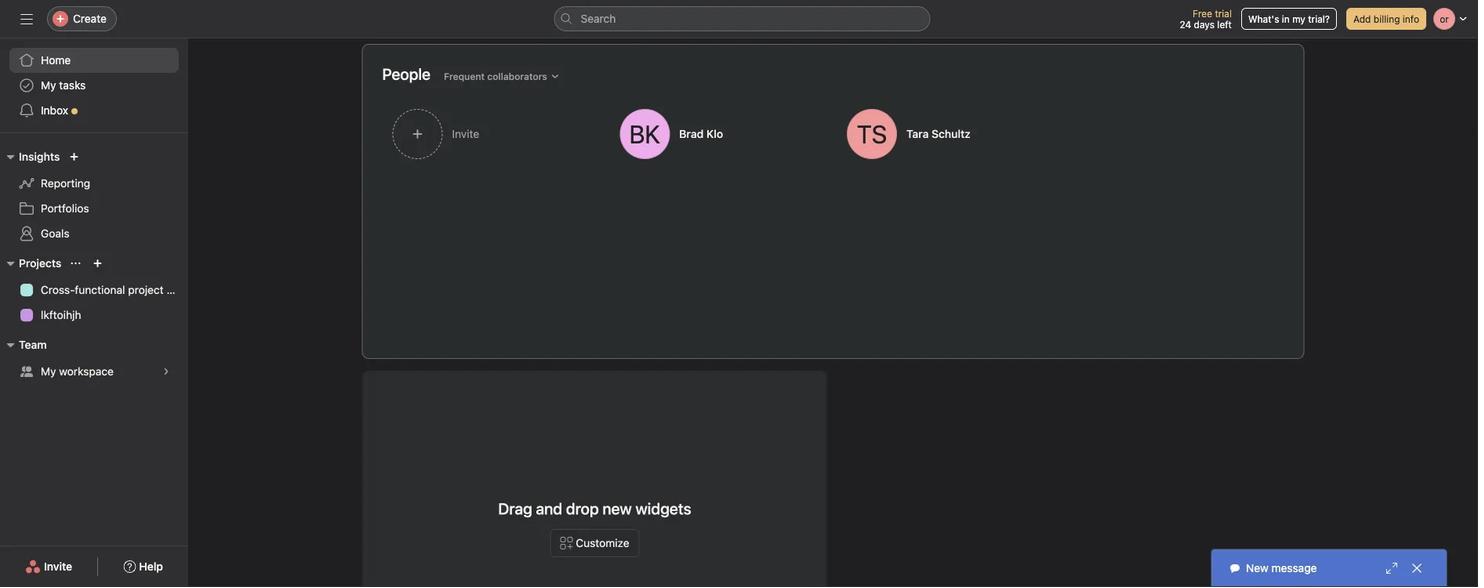 Task type: vqa. For each thing, say whether or not it's contained in the screenshot.
and
yes



Task type: describe. For each thing, give the bounding box(es) containing it.
cross-
[[41, 284, 75, 296]]

my for my workspace
[[41, 365, 56, 378]]

portfolios
[[41, 202, 89, 215]]

plan
[[167, 284, 188, 296]]

my tasks link
[[9, 73, 179, 98]]

lkftoihjh
[[41, 309, 81, 322]]

insights
[[19, 150, 60, 163]]

lkftoihjh link
[[9, 303, 179, 328]]

customize
[[576, 537, 629, 550]]

trial
[[1215, 8, 1232, 19]]

drag and drop new widgets
[[498, 500, 691, 518]]

invite inside invite dropdown button
[[452, 127, 479, 140]]

new widgets
[[603, 500, 691, 518]]

days
[[1194, 19, 1215, 30]]

invite button
[[382, 100, 603, 169]]

people
[[382, 65, 431, 83]]

customize button
[[550, 529, 640, 558]]

drop
[[566, 500, 599, 518]]

insights element
[[0, 143, 188, 249]]

reporting
[[41, 177, 90, 190]]

cross-functional project plan link
[[9, 278, 188, 303]]

add billing info button
[[1347, 8, 1427, 30]]

what's in my trial?
[[1248, 13, 1330, 24]]

help button
[[113, 553, 173, 581]]

new image
[[69, 152, 79, 162]]

search button
[[554, 6, 931, 31]]

my workspace link
[[9, 359, 179, 384]]

global element
[[0, 38, 188, 133]]

free trial 24 days left
[[1180, 8, 1232, 30]]

info
[[1403, 13, 1419, 24]]

expand new message image
[[1386, 562, 1398, 575]]

billing
[[1374, 13, 1400, 24]]

brad klo button
[[610, 100, 831, 169]]

free
[[1193, 8, 1212, 19]]

search
[[581, 12, 616, 25]]

create
[[73, 12, 107, 25]]

reporting link
[[9, 171, 179, 196]]

cross-functional project plan
[[41, 284, 188, 296]]

my
[[1293, 13, 1306, 24]]

teams element
[[0, 331, 188, 387]]

brad klo
[[679, 127, 723, 140]]



Task type: locate. For each thing, give the bounding box(es) containing it.
1 horizontal spatial invite
[[452, 127, 479, 140]]

collaborators
[[487, 71, 547, 82]]

tasks
[[59, 79, 86, 92]]

my tasks
[[41, 79, 86, 92]]

home link
[[9, 48, 179, 73]]

portfolios link
[[9, 196, 179, 221]]

help
[[139, 560, 163, 573]]

hide sidebar image
[[20, 13, 33, 25]]

trial?
[[1308, 13, 1330, 24]]

invite
[[452, 127, 479, 140], [44, 560, 72, 573]]

tara schultz button
[[837, 100, 1058, 169]]

left
[[1217, 19, 1232, 30]]

my inside teams element
[[41, 365, 56, 378]]

2 my from the top
[[41, 365, 56, 378]]

my
[[41, 79, 56, 92], [41, 365, 56, 378]]

my down "team" on the bottom
[[41, 365, 56, 378]]

new project or portfolio image
[[93, 259, 102, 268]]

0 vertical spatial my
[[41, 79, 56, 92]]

frequent collaborators
[[444, 71, 547, 82]]

frequent collaborators button
[[437, 65, 567, 87]]

what's
[[1248, 13, 1279, 24]]

frequent
[[444, 71, 485, 82]]

0 vertical spatial invite
[[452, 127, 479, 140]]

insights button
[[0, 147, 60, 166]]

team
[[19, 338, 47, 351]]

my workspace
[[41, 365, 114, 378]]

project
[[128, 284, 164, 296]]

goals
[[41, 227, 69, 240]]

close image
[[1411, 562, 1423, 575]]

invite button
[[15, 553, 82, 581]]

create button
[[47, 6, 117, 31]]

projects button
[[0, 254, 61, 273]]

functional
[[75, 284, 125, 296]]

24
[[1180, 19, 1191, 30]]

add billing info
[[1354, 13, 1419, 24]]

1 vertical spatial invite
[[44, 560, 72, 573]]

my left tasks
[[41, 79, 56, 92]]

goals link
[[9, 221, 179, 246]]

new message
[[1246, 562, 1317, 575]]

see details, my workspace image
[[162, 367, 171, 376]]

team button
[[0, 336, 47, 354]]

search list box
[[554, 6, 931, 31]]

my for my tasks
[[41, 79, 56, 92]]

show options, current sort, top image
[[71, 259, 80, 268]]

tara schultz
[[907, 127, 971, 140]]

workspace
[[59, 365, 114, 378]]

1 my from the top
[[41, 79, 56, 92]]

1 vertical spatial my
[[41, 365, 56, 378]]

projects
[[19, 257, 61, 270]]

projects element
[[0, 249, 188, 331]]

my inside global element
[[41, 79, 56, 92]]

in
[[1282, 13, 1290, 24]]

home
[[41, 54, 71, 67]]

add
[[1354, 13, 1371, 24]]

inbox link
[[9, 98, 179, 123]]

inbox
[[41, 104, 68, 117]]

0 horizontal spatial invite
[[44, 560, 72, 573]]

what's in my trial? button
[[1241, 8, 1337, 30]]

and
[[536, 500, 562, 518]]

invite inside invite button
[[44, 560, 72, 573]]

drag
[[498, 500, 532, 518]]



